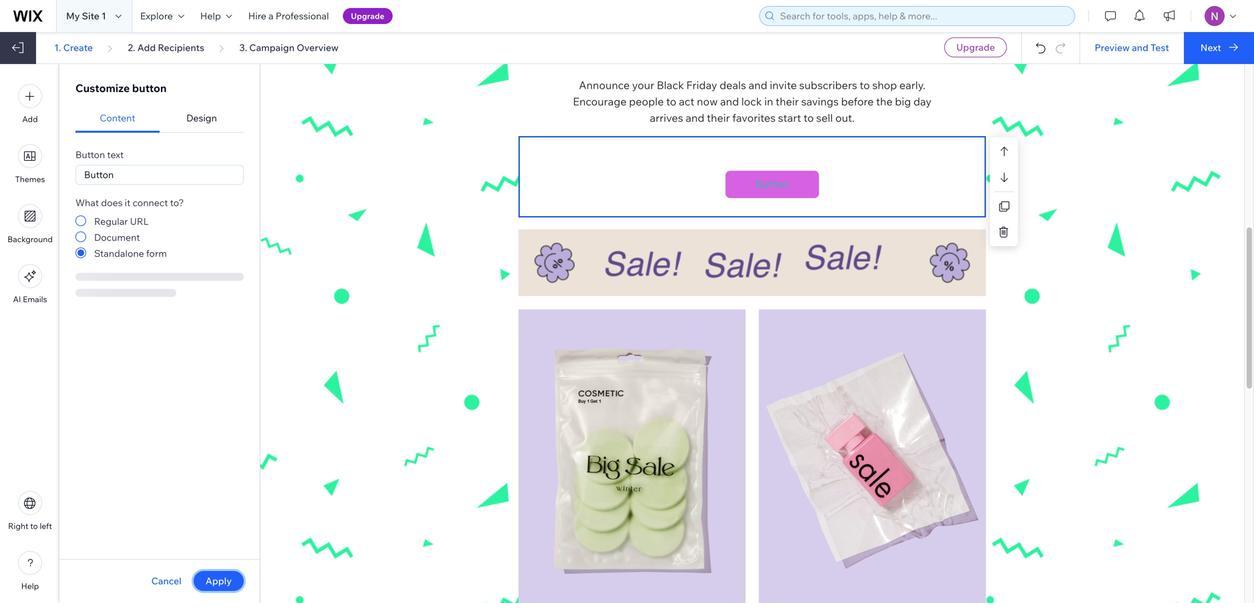 Task type: describe. For each thing, give the bounding box(es) containing it.
lock
[[741, 95, 762, 108]]

my
[[66, 10, 80, 22]]

to up before
[[860, 79, 870, 92]]

start
[[778, 111, 801, 125]]

button link
[[735, 171, 809, 198]]

1 horizontal spatial help
[[200, 10, 221, 22]]

right to left
[[8, 522, 52, 532]]

design
[[186, 112, 217, 124]]

standalone
[[94, 248, 144, 259]]

apply
[[206, 576, 232, 587]]

tab list containing content
[[75, 104, 244, 133]]

and up lock
[[749, 79, 767, 92]]

it
[[125, 197, 131, 209]]

content
[[100, 112, 135, 124]]

overview
[[297, 42, 339, 53]]

2.
[[128, 42, 135, 53]]

button for button text box
[[84, 169, 114, 181]]

background button
[[7, 204, 53, 244]]

act
[[679, 95, 694, 108]]

regular
[[94, 216, 128, 227]]

the
[[876, 95, 893, 108]]

emails
[[23, 294, 47, 304]]

friday
[[686, 79, 717, 92]]

professional
[[276, 10, 329, 22]]

design button
[[160, 104, 244, 133]]

site
[[82, 10, 99, 22]]

what does it connect to?
[[75, 197, 184, 209]]

and down act
[[686, 111, 704, 125]]

out.
[[835, 111, 855, 125]]

button text
[[75, 149, 124, 161]]

1. create
[[54, 42, 93, 53]]

3.
[[239, 42, 247, 53]]

standalone form
[[94, 248, 167, 259]]

0 horizontal spatial help
[[21, 582, 39, 592]]

form
[[146, 248, 167, 259]]

1
[[102, 10, 106, 22]]

hire a professional
[[248, 10, 329, 22]]

invite
[[770, 79, 797, 92]]

add inside 'add' 'button'
[[22, 114, 38, 124]]

early.
[[899, 79, 925, 92]]

themes button
[[15, 144, 45, 184]]

next
[[1200, 42, 1221, 53]]

next button
[[1184, 32, 1254, 64]]

cancel
[[151, 576, 181, 587]]

2. add recipients
[[128, 42, 204, 53]]

text
[[107, 149, 124, 161]]

0 horizontal spatial help button
[[18, 552, 42, 592]]

black
[[657, 79, 684, 92]]

3. campaign overview link
[[239, 42, 339, 54]]

and down deals
[[720, 95, 739, 108]]

big
[[895, 95, 911, 108]]

test
[[1151, 42, 1169, 53]]

button for "button" link
[[755, 177, 789, 191]]

announce
[[579, 79, 630, 92]]

explore
[[140, 10, 173, 22]]

preview
[[1095, 42, 1130, 53]]

to?
[[170, 197, 184, 209]]

0 horizontal spatial upgrade button
[[343, 8, 392, 24]]

right
[[8, 522, 28, 532]]

button
[[132, 81, 167, 95]]

add button
[[18, 84, 42, 124]]

content button
[[75, 104, 160, 133]]

customize button
[[75, 81, 167, 95]]

people
[[629, 95, 664, 108]]

0 vertical spatial their
[[776, 95, 799, 108]]

shop
[[872, 79, 897, 92]]



Task type: vqa. For each thing, say whether or not it's contained in the screenshot.
Discount at the bottom left
no



Task type: locate. For each thing, give the bounding box(es) containing it.
help button
[[192, 0, 240, 32], [18, 552, 42, 592]]

upgrade button
[[343, 8, 392, 24], [944, 37, 1007, 57]]

favorites
[[732, 111, 776, 125]]

help
[[200, 10, 221, 22], [21, 582, 39, 592]]

0 vertical spatial help
[[200, 10, 221, 22]]

add up "themes" button
[[22, 114, 38, 124]]

cancel button
[[151, 576, 181, 588]]

their down the now
[[707, 111, 730, 125]]

option group
[[75, 213, 244, 261]]

1 vertical spatial help button
[[18, 552, 42, 592]]

1 horizontal spatial upgrade
[[956, 41, 995, 53]]

their
[[776, 95, 799, 108], [707, 111, 730, 125]]

to left act
[[666, 95, 676, 108]]

0 horizontal spatial upgrade
[[351, 11, 384, 21]]

in
[[764, 95, 773, 108]]

regular url
[[94, 216, 149, 227]]

upgrade button down search for tools, apps, help & more... field
[[944, 37, 1007, 57]]

0 horizontal spatial their
[[707, 111, 730, 125]]

sell
[[816, 111, 833, 125]]

subscribers
[[799, 79, 857, 92]]

now
[[697, 95, 718, 108]]

0 vertical spatial add
[[137, 42, 156, 53]]

savings
[[801, 95, 839, 108]]

1 vertical spatial upgrade button
[[944, 37, 1007, 57]]

1 vertical spatial add
[[22, 114, 38, 124]]

help down right to left
[[21, 582, 39, 592]]

add
[[137, 42, 156, 53], [22, 114, 38, 124]]

1. create link
[[54, 42, 93, 54]]

3. campaign overview
[[239, 42, 339, 53]]

does
[[101, 197, 123, 209]]

upgrade button right professional
[[343, 8, 392, 24]]

1 horizontal spatial upgrade button
[[944, 37, 1007, 57]]

1.
[[54, 42, 61, 53]]

help button left hire
[[192, 0, 240, 32]]

0 vertical spatial upgrade
[[351, 11, 384, 21]]

encourage
[[573, 95, 627, 108]]

announce your black friday deals and invite subscribers to shop early. encourage people to act now and lock in their savings before the big day arrives and their favorites start to sell out.
[[573, 79, 934, 125]]

my site 1
[[66, 10, 106, 22]]

create
[[63, 42, 93, 53]]

recipients
[[158, 42, 204, 53]]

help button down right to left
[[18, 552, 42, 592]]

Search for tools, apps, help & more... field
[[776, 7, 1070, 25]]

1 vertical spatial upgrade
[[956, 41, 995, 53]]

to left sell
[[804, 111, 814, 125]]

day
[[913, 95, 932, 108]]

deals
[[720, 79, 746, 92]]

their up start
[[776, 95, 799, 108]]

preview and test
[[1095, 42, 1169, 53]]

add right 2.
[[137, 42, 156, 53]]

option group containing regular url
[[75, 213, 244, 261]]

button
[[75, 149, 105, 161], [84, 169, 114, 181], [755, 177, 789, 191]]

upgrade
[[351, 11, 384, 21], [956, 41, 995, 53]]

document
[[94, 232, 140, 243]]

your
[[632, 79, 654, 92]]

ai emails button
[[13, 264, 47, 304]]

background
[[7, 234, 53, 244]]

to inside 'button'
[[30, 522, 38, 532]]

1 vertical spatial help
[[21, 582, 39, 592]]

1 horizontal spatial help button
[[192, 0, 240, 32]]

1 vertical spatial their
[[707, 111, 730, 125]]

1 horizontal spatial add
[[137, 42, 156, 53]]

apply button
[[194, 572, 244, 592]]

campaign
[[249, 42, 295, 53]]

left
[[40, 522, 52, 532]]

hire a professional link
[[240, 0, 337, 32]]

help up recipients
[[200, 10, 221, 22]]

1 horizontal spatial their
[[776, 95, 799, 108]]

tab list
[[75, 104, 244, 133]]

ai
[[13, 294, 21, 304]]

upgrade right professional
[[351, 11, 384, 21]]

themes
[[15, 174, 45, 184]]

Button text field
[[75, 165, 244, 185]]

a
[[268, 10, 273, 22]]

hire
[[248, 10, 266, 22]]

url
[[130, 216, 149, 227]]

and left test
[[1132, 42, 1148, 53]]

arrives
[[650, 111, 683, 125]]

0 vertical spatial help button
[[192, 0, 240, 32]]

upgrade down search for tools, apps, help & more... field
[[956, 41, 995, 53]]

what
[[75, 197, 99, 209]]

connect
[[133, 197, 168, 209]]

0 vertical spatial upgrade button
[[343, 8, 392, 24]]

to left left
[[30, 522, 38, 532]]

0 horizontal spatial add
[[22, 114, 38, 124]]

to
[[860, 79, 870, 92], [666, 95, 676, 108], [804, 111, 814, 125], [30, 522, 38, 532]]

right to left button
[[8, 491, 52, 532]]

ai emails
[[13, 294, 47, 304]]

customize
[[75, 81, 130, 95]]

and
[[1132, 42, 1148, 53], [749, 79, 767, 92], [720, 95, 739, 108], [686, 111, 704, 125]]

button inside text box
[[84, 169, 114, 181]]

before
[[841, 95, 874, 108]]

2. add recipients link
[[128, 42, 204, 54]]

add inside 2. add recipients link
[[137, 42, 156, 53]]



